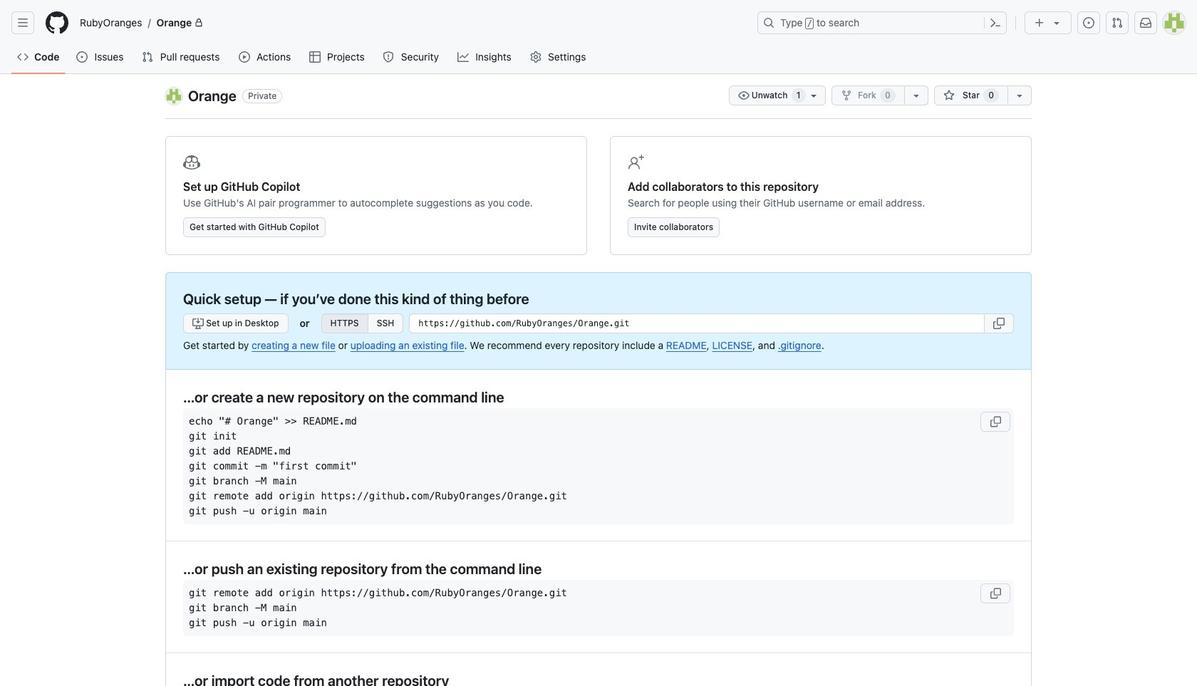 Task type: describe. For each thing, give the bounding box(es) containing it.
homepage image
[[46, 11, 68, 34]]

notifications image
[[1140, 17, 1152, 29]]

triangle down image
[[1051, 17, 1062, 29]]

copilot image
[[183, 154, 200, 171]]

Clone URL text field
[[409, 314, 985, 333]]

0 users starred this repository element
[[984, 88, 999, 103]]

table image
[[309, 51, 320, 63]]

repo forked image
[[841, 90, 852, 101]]

code image
[[17, 51, 29, 63]]

plus image
[[1034, 17, 1045, 28]]

eye image
[[738, 90, 749, 101]]

copy to clipboard image
[[993, 318, 1005, 329]]

play image
[[238, 51, 250, 63]]

command palette image
[[990, 17, 1001, 29]]

issue opened image for git pull request icon
[[77, 51, 88, 63]]

see your forks of this repository image
[[910, 90, 922, 101]]

2 copy to clipboard image from the top
[[990, 588, 1001, 599]]

graph image
[[457, 51, 469, 63]]

gear image
[[530, 51, 541, 63]]



Task type: locate. For each thing, give the bounding box(es) containing it.
issue opened image for git pull request image
[[1083, 17, 1095, 29]]

0 vertical spatial issue opened image
[[1083, 17, 1095, 29]]

lock image
[[195, 19, 203, 27]]

git pull request image
[[1112, 17, 1123, 29]]

1 horizontal spatial issue opened image
[[1083, 17, 1095, 29]]

shield image
[[383, 51, 394, 63]]

issue opened image
[[1083, 17, 1095, 29], [77, 51, 88, 63]]

1 copy to clipboard image from the top
[[990, 416, 1001, 427]]

1 vertical spatial issue opened image
[[77, 51, 88, 63]]

copy to clipboard image
[[990, 416, 1001, 427], [990, 588, 1001, 599]]

0 horizontal spatial issue opened image
[[77, 51, 88, 63]]

star image
[[943, 90, 955, 101]]

list
[[74, 11, 749, 34]]

add this repository to a list image
[[1014, 90, 1025, 101]]

owner avatar image
[[165, 88, 182, 105]]

desktop download image
[[192, 318, 204, 329]]

issue opened image left git pull request image
[[1083, 17, 1095, 29]]

1 vertical spatial copy to clipboard image
[[990, 588, 1001, 599]]

git pull request image
[[142, 51, 153, 63]]

person add image
[[628, 154, 645, 171]]

0 vertical spatial copy to clipboard image
[[990, 416, 1001, 427]]

issue opened image right "code" image
[[77, 51, 88, 63]]



Task type: vqa. For each thing, say whether or not it's contained in the screenshot.
2023
no



